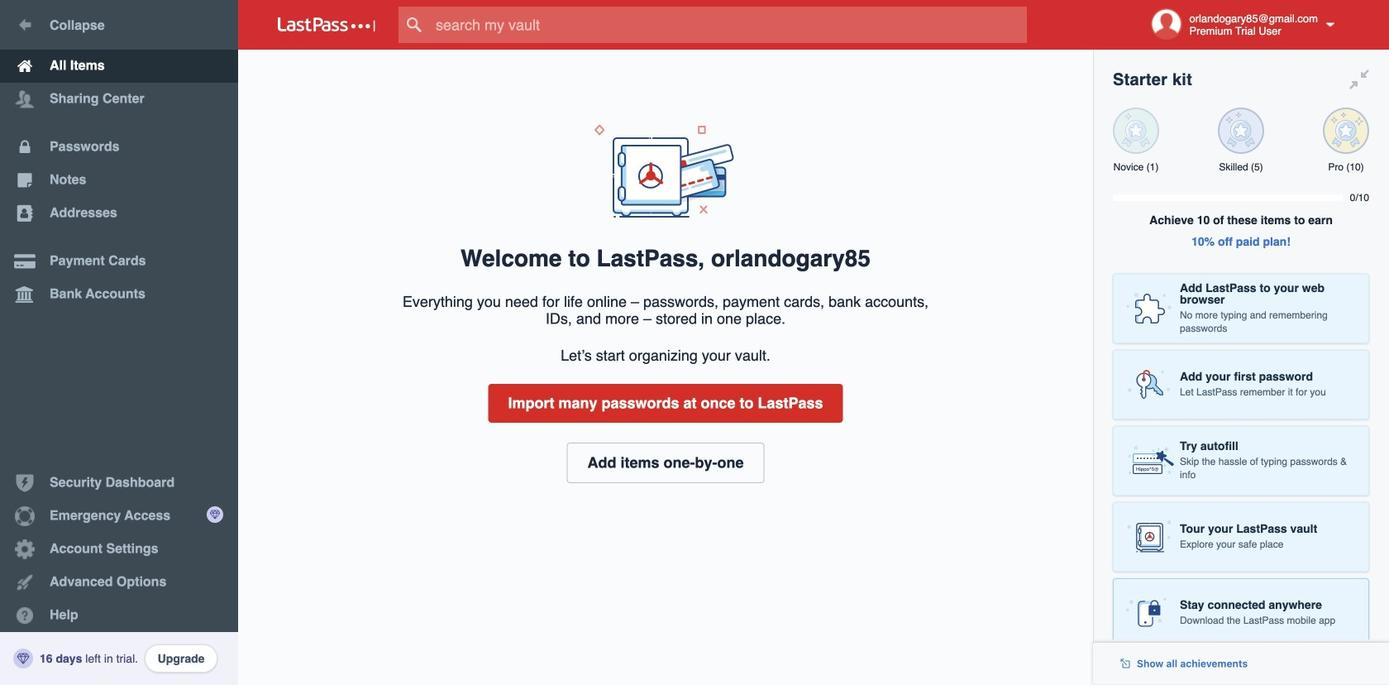 Task type: vqa. For each thing, say whether or not it's contained in the screenshot.
text box
no



Task type: locate. For each thing, give the bounding box(es) containing it.
lastpass image
[[278, 17, 376, 32]]

main navigation navigation
[[0, 0, 238, 685]]

main content main content
[[238, 50, 1094, 54]]



Task type: describe. For each thing, give the bounding box(es) containing it.
search my vault text field
[[399, 7, 1060, 43]]

Search search field
[[399, 7, 1060, 43]]



